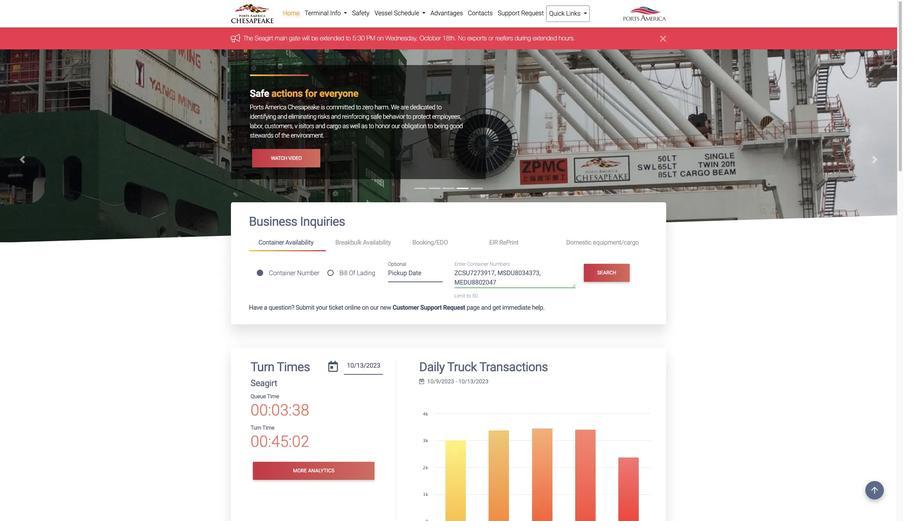 Task type: vqa. For each thing, say whether or not it's contained in the screenshot.
Gate Hours link
no



Task type: locate. For each thing, give the bounding box(es) containing it.
on inside alert
[[378, 35, 384, 42]]

availability right breakbulk
[[363, 239, 391, 247]]

cargo
[[327, 123, 342, 130]]

request down limit
[[444, 304, 466, 311]]

well
[[350, 123, 360, 130]]

safe
[[371, 113, 382, 121]]

to left 5:30
[[346, 35, 351, 42]]

and up cargo
[[331, 113, 341, 121]]

watch video
[[271, 155, 302, 161]]

inquiries
[[300, 214, 345, 229]]

the
[[244, 35, 254, 42]]

time inside queue time 00:03:38
[[267, 394, 279, 400]]

1 vertical spatial on
[[362, 304, 369, 311]]

18th.
[[443, 35, 457, 42]]

0 horizontal spatial our
[[370, 304, 379, 311]]

1 horizontal spatial as
[[362, 123, 368, 130]]

2 as from the left
[[362, 123, 368, 130]]

request left quick
[[522, 9, 544, 17]]

our inside ports america chesapeake is committed to zero harm. we are dedicated to identifying and                         eliminating risks and reinforcing safe behavior to protect employees, labor, customers, v                         isitors and cargo as well as to honor our obligation to being good stewards of the environment.
[[392, 123, 400, 130]]

2 turn from the top
[[251, 425, 261, 432]]

eir reprint
[[490, 239, 519, 247]]

seagirt inside alert
[[255, 35, 274, 42]]

business
[[249, 214, 298, 229]]

0 vertical spatial our
[[392, 123, 400, 130]]

zero
[[363, 104, 374, 111]]

extended right during
[[533, 35, 558, 42]]

queue
[[251, 394, 266, 400]]

to down safe
[[369, 123, 374, 130]]

reefers
[[496, 35, 514, 42]]

5:30
[[353, 35, 365, 42]]

1 horizontal spatial our
[[392, 123, 400, 130]]

committed
[[327, 104, 355, 111]]

1 horizontal spatial request
[[522, 9, 544, 17]]

transactions
[[480, 360, 548, 375]]

1 horizontal spatial extended
[[533, 35, 558, 42]]

seagirt up queue
[[251, 378, 278, 389]]

are
[[401, 104, 409, 111]]

request inside support request link
[[522, 9, 544, 17]]

1 extended from the left
[[320, 35, 345, 42]]

1 vertical spatial time
[[263, 425, 275, 432]]

ports
[[250, 104, 264, 111]]

domestic equipment/cargo link
[[557, 236, 649, 250]]

Enter Container Numbers text field
[[455, 269, 576, 288]]

1 vertical spatial container
[[468, 261, 489, 267]]

dedicated
[[410, 104, 436, 111]]

daily truck transactions
[[420, 360, 548, 375]]

stewards
[[250, 132, 274, 140]]

everyone
[[320, 88, 359, 99]]

harm.
[[375, 104, 390, 111]]

extended right be
[[320, 35, 345, 42]]

main content containing 00:03:38
[[225, 203, 673, 522]]

time up 00:45:02
[[263, 425, 275, 432]]

container right enter
[[468, 261, 489, 267]]

container left number
[[269, 270, 296, 277]]

10/13/2023
[[459, 379, 489, 385]]

eliminating
[[289, 113, 317, 121]]

10/9/2023 - 10/13/2023
[[428, 379, 489, 385]]

0 vertical spatial support
[[498, 9, 520, 17]]

identifying
[[250, 113, 276, 121]]

booking/edo link
[[403, 236, 480, 250]]

0 horizontal spatial request
[[444, 304, 466, 311]]

business inquiries
[[249, 214, 345, 229]]

customer support request link
[[393, 304, 466, 311]]

1 availability from the left
[[286, 239, 314, 247]]

and up customers,
[[278, 113, 287, 121]]

as left well
[[343, 123, 349, 130]]

support up the reefers
[[498, 9, 520, 17]]

availability for container availability
[[286, 239, 314, 247]]

go to top image
[[866, 482, 885, 500]]

question?
[[269, 304, 295, 311]]

to
[[346, 35, 351, 42], [356, 104, 361, 111], [437, 104, 442, 111], [407, 113, 412, 121], [369, 123, 374, 130], [428, 123, 433, 130], [467, 293, 472, 299]]

on right the online at the left of page
[[362, 304, 369, 311]]

obligation
[[402, 123, 427, 130]]

eir
[[490, 239, 498, 247]]

Optional text field
[[388, 267, 443, 283]]

chesapeake
[[288, 104, 320, 111]]

on right pm
[[378, 35, 384, 42]]

risks
[[318, 113, 330, 121]]

main
[[275, 35, 288, 42]]

employees,
[[433, 113, 462, 121]]

as
[[343, 123, 349, 130], [362, 123, 368, 130]]

0 vertical spatial request
[[522, 9, 544, 17]]

1 vertical spatial our
[[370, 304, 379, 311]]

00:45:02
[[251, 433, 310, 451]]

1 horizontal spatial availability
[[363, 239, 391, 247]]

extended
[[320, 35, 345, 42], [533, 35, 558, 42]]

vessel schedule link
[[372, 5, 428, 21]]

1 vertical spatial support
[[421, 304, 442, 311]]

00:03:38
[[251, 402, 310, 420]]

support request
[[498, 9, 544, 17]]

1 turn from the top
[[251, 360, 275, 375]]

and
[[278, 113, 287, 121], [331, 113, 341, 121], [316, 123, 326, 130], [482, 304, 492, 311]]

limit
[[455, 293, 466, 299]]

support right the customer
[[421, 304, 442, 311]]

1 horizontal spatial on
[[378, 35, 384, 42]]

lading
[[357, 270, 376, 277]]

time inside turn time 00:45:02
[[263, 425, 275, 432]]

turn
[[251, 360, 275, 375], [251, 425, 261, 432]]

advantages
[[431, 9, 463, 17]]

None text field
[[344, 360, 384, 375]]

watch
[[271, 155, 288, 161]]

seagirt right the
[[255, 35, 274, 42]]

request
[[522, 9, 544, 17], [444, 304, 466, 311]]

labor,
[[250, 123, 264, 130]]

truck
[[448, 360, 477, 375]]

our down behavior
[[392, 123, 400, 130]]

0 vertical spatial time
[[267, 394, 279, 400]]

reprint
[[500, 239, 519, 247]]

1 horizontal spatial support
[[498, 9, 520, 17]]

turn up 00:45:02
[[251, 425, 261, 432]]

turn for turn time 00:45:02
[[251, 425, 261, 432]]

0 vertical spatial container
[[259, 239, 284, 247]]

online
[[345, 304, 361, 311]]

page
[[467, 304, 480, 311]]

container inside the container availability link
[[259, 239, 284, 247]]

calendar day image
[[329, 361, 338, 372]]

vessel
[[375, 9, 393, 17]]

protect
[[413, 113, 431, 121]]

0 horizontal spatial as
[[343, 123, 349, 130]]

domestic
[[567, 239, 592, 247]]

be
[[312, 35, 319, 42]]

as right well
[[362, 123, 368, 130]]

main content
[[225, 203, 673, 522]]

terminal info link
[[302, 5, 350, 21]]

time right queue
[[267, 394, 279, 400]]

container down "business"
[[259, 239, 284, 247]]

safe actions for everyone
[[250, 88, 359, 99]]

support request link
[[496, 5, 547, 21]]

0 horizontal spatial extended
[[320, 35, 345, 42]]

turn time 00:45:02
[[251, 425, 310, 451]]

terminal info
[[305, 9, 343, 17]]

2 vertical spatial container
[[269, 270, 296, 277]]

turn inside turn time 00:45:02
[[251, 425, 261, 432]]

to up employees,
[[437, 104, 442, 111]]

links
[[567, 10, 581, 17]]

our left new in the bottom of the page
[[370, 304, 379, 311]]

availability
[[286, 239, 314, 247], [363, 239, 391, 247]]

0 vertical spatial on
[[378, 35, 384, 42]]

0 vertical spatial seagirt
[[255, 35, 274, 42]]

wednesday,
[[386, 35, 418, 42]]

1 vertical spatial request
[[444, 304, 466, 311]]

vessel schedule
[[375, 9, 421, 17]]

turn up queue
[[251, 360, 275, 375]]

0 vertical spatial turn
[[251, 360, 275, 375]]

0 horizontal spatial availability
[[286, 239, 314, 247]]

safety link
[[350, 5, 372, 21]]

availability down 'business inquiries'
[[286, 239, 314, 247]]

2 availability from the left
[[363, 239, 391, 247]]

breakbulk
[[336, 239, 362, 247]]

1 vertical spatial turn
[[251, 425, 261, 432]]



Task type: describe. For each thing, give the bounding box(es) containing it.
get
[[493, 304, 501, 311]]

or
[[489, 35, 494, 42]]

2 extended from the left
[[533, 35, 558, 42]]

search button
[[584, 264, 631, 282]]

analytics
[[308, 468, 335, 474]]

the seagirt main gate will be extended to 5:30 pm on wednesday, october 18th.  no exports or reefers during extended hours. link
[[244, 35, 576, 42]]

terminal
[[305, 9, 329, 17]]

for
[[305, 88, 317, 99]]

daily
[[420, 360, 445, 375]]

container for container number
[[269, 270, 296, 277]]

and left get
[[482, 304, 492, 311]]

is
[[321, 104, 325, 111]]

we
[[391, 104, 400, 111]]

of
[[275, 132, 280, 140]]

advantages link
[[428, 5, 466, 21]]

contacts
[[468, 9, 493, 17]]

no
[[459, 35, 466, 42]]

contacts link
[[466, 5, 496, 21]]

container availability link
[[249, 236, 326, 251]]

calendar week image
[[420, 379, 425, 385]]

a
[[264, 304, 267, 311]]

more analytics link
[[253, 462, 375, 481]]

quick
[[550, 10, 565, 17]]

during
[[516, 35, 532, 42]]

pm
[[367, 35, 376, 42]]

1 as from the left
[[343, 123, 349, 130]]

more
[[293, 468, 307, 474]]

quick links link
[[547, 5, 590, 22]]

queue time 00:03:38
[[251, 394, 310, 420]]

of
[[349, 270, 356, 277]]

customer
[[393, 304, 419, 311]]

eir reprint link
[[480, 236, 557, 250]]

quick links
[[550, 10, 583, 17]]

customers,
[[265, 123, 294, 130]]

will
[[303, 35, 310, 42]]

to down are
[[407, 113, 412, 121]]

-
[[456, 379, 458, 385]]

isitors
[[299, 123, 314, 130]]

optional
[[388, 261, 407, 267]]

bill
[[340, 270, 348, 277]]

search
[[598, 270, 617, 276]]

times
[[277, 360, 310, 375]]

equipment/cargo
[[594, 239, 639, 247]]

home
[[283, 9, 300, 17]]

behavior
[[383, 113, 405, 121]]

honor
[[376, 123, 391, 130]]

exports
[[468, 35, 487, 42]]

safe
[[250, 88, 269, 99]]

more analytics
[[293, 468, 335, 474]]

50
[[473, 293, 478, 299]]

1 vertical spatial seagirt
[[251, 378, 278, 389]]

have a question? submit your ticket online on our new customer support request page and get immediate help.
[[249, 304, 545, 311]]

ticket
[[329, 304, 344, 311]]

breakbulk availability
[[336, 239, 391, 247]]

0 horizontal spatial support
[[421, 304, 442, 311]]

numbers
[[490, 261, 511, 267]]

bill of lading
[[340, 270, 376, 277]]

bullhorn image
[[231, 34, 244, 42]]

actions
[[272, 88, 303, 99]]

availability for breakbulk availability
[[363, 239, 391, 247]]

turn for turn times
[[251, 360, 275, 375]]

safety image
[[0, 50, 898, 437]]

breakbulk availability link
[[326, 236, 403, 250]]

help.
[[533, 304, 545, 311]]

close image
[[661, 34, 667, 43]]

info
[[330, 9, 341, 17]]

have
[[249, 304, 263, 311]]

being
[[435, 123, 449, 130]]

hours.
[[559, 35, 576, 42]]

gate
[[290, 35, 301, 42]]

container availability
[[259, 239, 314, 247]]

good
[[450, 123, 463, 130]]

domestic equipment/cargo
[[567, 239, 639, 247]]

v
[[295, 123, 298, 130]]

to left zero
[[356, 104, 361, 111]]

0 horizontal spatial on
[[362, 304, 369, 311]]

container number
[[269, 270, 320, 277]]

submit
[[296, 304, 315, 311]]

watch video link
[[252, 149, 321, 167]]

number
[[297, 270, 320, 277]]

ports america chesapeake is committed to zero harm. we are dedicated to identifying and                         eliminating risks and reinforcing safe behavior to protect employees, labor, customers, v                         isitors and cargo as well as to honor our obligation to being good stewards of the environment.
[[250, 104, 463, 140]]

october
[[420, 35, 442, 42]]

to left 50 on the bottom of the page
[[467, 293, 472, 299]]

and down risks
[[316, 123, 326, 130]]

new
[[381, 304, 392, 311]]

to left being
[[428, 123, 433, 130]]

the seagirt main gate will be extended to 5:30 pm on wednesday, october 18th.  no exports or reefers during extended hours. alert
[[0, 28, 898, 50]]

reinforcing
[[342, 113, 370, 121]]

safety
[[352, 9, 370, 17]]

schedule
[[394, 9, 420, 17]]

to inside alert
[[346, 35, 351, 42]]

time for 00:03:38
[[267, 394, 279, 400]]

container for container availability
[[259, 239, 284, 247]]

time for 00:45:02
[[263, 425, 275, 432]]



